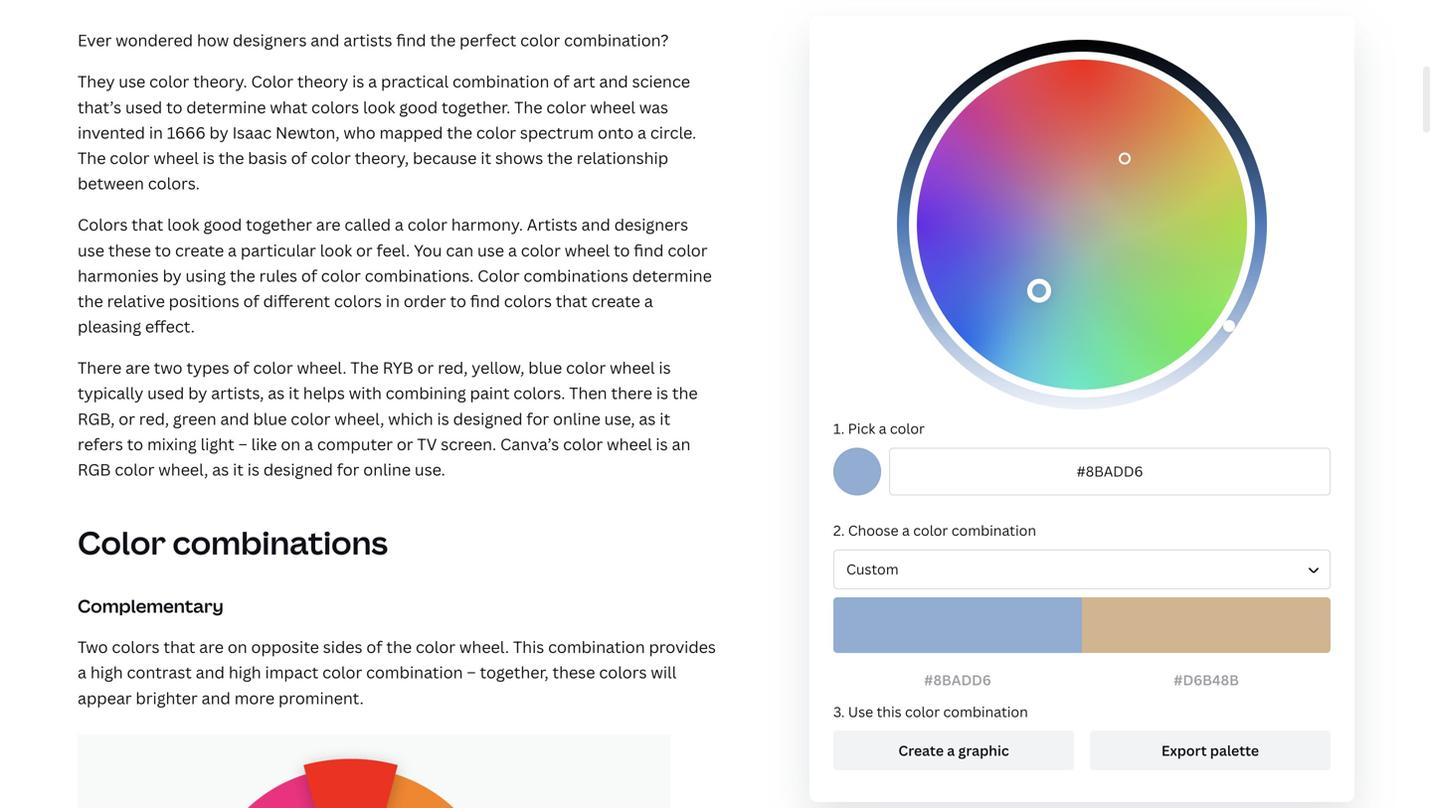 Task type: locate. For each thing, give the bounding box(es) containing it.
to right refers
[[127, 434, 143, 455]]

1 horizontal spatial find
[[470, 290, 500, 312]]

of up 'artists,'
[[233, 357, 249, 379]]

combination?
[[564, 29, 669, 51]]

0 horizontal spatial high
[[90, 662, 123, 684]]

choose
[[848, 521, 899, 540]]

0 vertical spatial colors.
[[148, 173, 200, 194]]

a left particular
[[228, 240, 237, 261]]

are down complementary
[[199, 637, 224, 658]]

1 horizontal spatial in
[[386, 290, 400, 312]]

high up more
[[229, 662, 261, 684]]

these
[[108, 240, 151, 261], [553, 662, 595, 684]]

2 horizontal spatial look
[[363, 96, 395, 118]]

1 horizontal spatial the
[[351, 357, 379, 379]]

1.
[[834, 419, 845, 438]]

for down computer
[[337, 459, 360, 481]]

in left 1666
[[149, 122, 163, 143]]

2 high from the left
[[229, 662, 261, 684]]

1 vertical spatial these
[[553, 662, 595, 684]]

of up different
[[301, 265, 317, 286]]

colors. down yellow,
[[514, 383, 565, 404]]

to down relationship
[[614, 240, 630, 261]]

1 horizontal spatial for
[[527, 408, 549, 430]]

combinations.
[[365, 265, 474, 286]]

it left helps at the left of the page
[[289, 383, 299, 404]]

1 vertical spatial color
[[478, 265, 520, 286]]

spectrum
[[520, 122, 594, 143]]

these up harmonies
[[108, 240, 151, 261]]

1 horizontal spatial these
[[553, 662, 595, 684]]

more
[[234, 688, 275, 709]]

between
[[78, 173, 144, 194]]

2 vertical spatial look
[[320, 240, 352, 261]]

0 horizontal spatial colors.
[[148, 173, 200, 194]]

which
[[388, 408, 433, 430]]

1 horizontal spatial online
[[553, 408, 601, 430]]

as
[[268, 383, 285, 404], [639, 408, 656, 430], [212, 459, 229, 481]]

1 horizontal spatial combinations
[[524, 265, 629, 286]]

look up who
[[363, 96, 395, 118]]

1 horizontal spatial color
[[251, 71, 293, 92]]

color
[[520, 29, 560, 51], [149, 71, 189, 92], [547, 96, 586, 118], [476, 122, 516, 143], [110, 147, 150, 169], [311, 147, 351, 169], [408, 214, 448, 235], [521, 240, 561, 261], [668, 240, 708, 261], [321, 265, 361, 286], [253, 357, 293, 379], [566, 357, 606, 379], [291, 408, 331, 430], [890, 419, 925, 438], [563, 434, 603, 455], [115, 459, 155, 481], [913, 521, 948, 540], [416, 637, 456, 658], [322, 662, 362, 684], [905, 703, 940, 722]]

1 horizontal spatial blue
[[529, 357, 562, 379]]

isaac
[[232, 122, 272, 143]]

and left more
[[202, 688, 231, 709]]

create
[[175, 240, 224, 261], [592, 290, 641, 312]]

designers inside colors that look good together are called a color harmony. artists and designers use these to create a particular look or feel. you can use a color wheel to find color harmonies by using the rules of color combinations. color combinations determine the relative positions of different colors in order to find colors that create a pleasing effect.
[[615, 214, 689, 235]]

designed down like
[[263, 459, 333, 481]]

wheel down artists
[[565, 240, 610, 261]]

use,
[[605, 408, 635, 430]]

to up harmonies
[[155, 240, 171, 261]]

1 vertical spatial the
[[78, 147, 106, 169]]

1 vertical spatial combinations
[[172, 521, 388, 565]]

1 vertical spatial colors.
[[514, 383, 565, 404]]

newton,
[[276, 122, 340, 143]]

by right 1666
[[209, 122, 229, 143]]

yellow,
[[472, 357, 525, 379]]

the inside there are two types of color wheel. the ryb or red, yellow, blue color wheel is typically used by artists, as it helps with combining paint colors. then there is the rgb, or red, green and blue color wheel, which is designed for online use, as it refers to mixing light – like on a computer or tv screen. canva's color wheel is an rgb color wheel, as it is designed for online use.
[[351, 357, 379, 379]]

the up between in the top left of the page
[[78, 147, 106, 169]]

1 vertical spatial are
[[125, 357, 150, 379]]

they
[[78, 71, 115, 92]]

designed
[[453, 408, 523, 430], [263, 459, 333, 481]]

None text field
[[889, 448, 1331, 496]]

1 horizontal spatial by
[[188, 383, 207, 404]]

as right use,
[[639, 408, 656, 430]]

and right art
[[599, 71, 628, 92]]

1 vertical spatial create
[[592, 290, 641, 312]]

colors. down 1666
[[148, 173, 200, 194]]

0 horizontal spatial determine
[[186, 96, 266, 118]]

0 vertical spatial for
[[527, 408, 549, 430]]

color up complementary
[[78, 521, 166, 565]]

1 horizontal spatial on
[[281, 434, 301, 455]]

ryb
[[383, 357, 414, 379]]

determine
[[186, 96, 266, 118], [632, 265, 712, 286]]

1 horizontal spatial create
[[592, 290, 641, 312]]

create up using
[[175, 240, 224, 261]]

colors
[[78, 214, 128, 235]]

together
[[246, 214, 312, 235]]

1 vertical spatial blue
[[253, 408, 287, 430]]

a down "two"
[[78, 662, 87, 684]]

look inside they use color theory. color theory is a practical combination of art and science that's used to determine what colors look good together. the color wheel was invented in 1666 by isaac newton, who mapped the color spectrum onto a circle. the color wheel is the basis of color theory, because it shows the relationship between colors.
[[363, 96, 395, 118]]

for
[[527, 408, 549, 430], [337, 459, 360, 481]]

combination
[[453, 71, 550, 92], [952, 521, 1037, 540], [548, 637, 645, 658], [366, 662, 463, 684], [944, 703, 1028, 722]]

a down 'harmony.'
[[508, 240, 517, 261]]

effect.
[[145, 316, 195, 337]]

2 horizontal spatial are
[[316, 214, 341, 235]]

0 vertical spatial in
[[149, 122, 163, 143]]

colors right different
[[334, 290, 382, 312]]

and inside colors that look good together are called a color harmony. artists and designers use these to create a particular look or feel. you can use a color wheel to find color harmonies by using the rules of color combinations. color combinations determine the relative positions of different colors in order to find colors that create a pleasing effect.
[[582, 214, 611, 235]]

wheel.
[[297, 357, 347, 379], [460, 637, 509, 658]]

and inside they use color theory. color theory is a practical combination of art and science that's used to determine what colors look good together. the color wheel was invented in 1666 by isaac newton, who mapped the color spectrum onto a circle. the color wheel is the basis of color theory, because it shows the relationship between colors.
[[599, 71, 628, 92]]

wheel. inside 'two colors that are on opposite sides of the color wheel. this combination provides a high contrast and high impact color combination – together, these colors will appear brighter and more prominent.'
[[460, 637, 509, 658]]

0 vertical spatial good
[[399, 96, 438, 118]]

these inside colors that look good together are called a color harmony. artists and designers use these to create a particular look or feel. you can use a color wheel to find color harmonies by using the rules of color combinations. color combinations determine the relative positions of different colors in order to find colors that create a pleasing effect.
[[108, 240, 151, 261]]

with
[[349, 383, 382, 404]]

good up using
[[203, 214, 242, 235]]

rgb
[[78, 459, 111, 481]]

mixing
[[147, 434, 197, 455]]

together,
[[480, 662, 549, 684]]

that right colors
[[132, 214, 163, 235]]

0 horizontal spatial –
[[238, 434, 247, 455]]

colors. inside they use color theory. color theory is a practical combination of art and science that's used to determine what colors look good together. the color wheel was invented in 1666 by isaac newton, who mapped the color spectrum onto a circle. the color wheel is the basis of color theory, because it shows the relationship between colors.
[[148, 173, 200, 194]]

0 vertical spatial wheel,
[[335, 408, 384, 430]]

designed down the paint
[[453, 408, 523, 430]]

a inside there are two types of color wheel. the ryb or red, yellow, blue color wheel is typically used by artists, as it helps with combining paint colors. then there is the rgb, or red, green and blue color wheel, which is designed for online use, as it refers to mixing light – like on a computer or tv screen. canva's color wheel is an rgb color wheel, as it is designed for online use.
[[304, 434, 313, 455]]

to up 1666
[[166, 96, 183, 118]]

0 horizontal spatial by
[[163, 265, 182, 286]]

0 vertical spatial –
[[238, 434, 247, 455]]

of left art
[[553, 71, 569, 92]]

0 horizontal spatial designers
[[233, 29, 307, 51]]

1. pick a color
[[834, 419, 925, 438]]

0 vertical spatial are
[[316, 214, 341, 235]]

to inside there are two types of color wheel. the ryb or red, yellow, blue color wheel is typically used by artists, as it helps with combining paint colors. then there is the rgb, or red, green and blue color wheel, which is designed for online use, as it refers to mixing light – like on a computer or tv screen. canva's color wheel is an rgb color wheel, as it is designed for online use.
[[127, 434, 143, 455]]

that down artists
[[556, 290, 588, 312]]

of inside 'two colors that are on opposite sides of the color wheel. this combination provides a high contrast and high impact color combination – together, these colors will appear brighter and more prominent.'
[[366, 637, 382, 658]]

basis
[[248, 147, 287, 169]]

blue up like
[[253, 408, 287, 430]]

wondered
[[116, 29, 193, 51]]

on left opposite
[[228, 637, 247, 658]]

2 horizontal spatial color
[[478, 265, 520, 286]]

contrast
[[127, 662, 192, 684]]

in left the order
[[386, 290, 400, 312]]

red, up mixing
[[139, 408, 169, 430]]

are left called
[[316, 214, 341, 235]]

red, up combining
[[438, 357, 468, 379]]

1 vertical spatial determine
[[632, 265, 712, 286]]

good
[[399, 96, 438, 118], [203, 214, 242, 235]]

combination inside they use color theory. color theory is a practical combination of art and science that's used to determine what colors look good together. the color wheel was invented in 1666 by isaac newton, who mapped the color spectrum onto a circle. the color wheel is the basis of color theory, because it shows the relationship between colors.
[[453, 71, 550, 92]]

for up canva's
[[527, 408, 549, 430]]

using
[[186, 265, 226, 286]]

the up spectrum
[[514, 96, 543, 118]]

the up an
[[672, 383, 698, 404]]

then
[[569, 383, 607, 404]]

colors.
[[148, 173, 200, 194], [514, 383, 565, 404]]

0 vertical spatial color
[[251, 71, 293, 92]]

2 vertical spatial that
[[164, 637, 195, 658]]

a
[[368, 71, 377, 92], [638, 122, 647, 143], [395, 214, 404, 235], [228, 240, 237, 261], [508, 240, 517, 261], [644, 290, 653, 312], [879, 419, 887, 438], [304, 434, 313, 455], [902, 521, 910, 540], [78, 662, 87, 684]]

used up invented
[[125, 96, 162, 118]]

in inside colors that look good together are called a color harmony. artists and designers use these to create a particular look or feel. you can use a color wheel to find color harmonies by using the rules of color combinations. color combinations determine the relative positions of different colors in order to find colors that create a pleasing effect.
[[386, 290, 400, 312]]

red,
[[438, 357, 468, 379], [139, 408, 169, 430]]

colors up yellow,
[[504, 290, 552, 312]]

1 vertical spatial designed
[[263, 459, 333, 481]]

0 vertical spatial used
[[125, 96, 162, 118]]

0 horizontal spatial designed
[[263, 459, 333, 481]]

and right artists
[[582, 214, 611, 235]]

0 vertical spatial determine
[[186, 96, 266, 118]]

1 horizontal spatial high
[[229, 662, 261, 684]]

– left like
[[238, 434, 247, 455]]

0 vertical spatial red,
[[438, 357, 468, 379]]

2 vertical spatial are
[[199, 637, 224, 658]]

by left using
[[163, 265, 182, 286]]

designers down relationship
[[615, 214, 689, 235]]

online down then
[[553, 408, 601, 430]]

by inside they use color theory. color theory is a practical combination of art and science that's used to determine what colors look good together. the color wheel was invented in 1666 by isaac newton, who mapped the color spectrum onto a circle. the color wheel is the basis of color theory, because it shows the relationship between colors.
[[209, 122, 229, 143]]

two
[[78, 637, 108, 658]]

create up there in the left top of the page
[[592, 290, 641, 312]]

0 vertical spatial as
[[268, 383, 285, 404]]

1 horizontal spatial red,
[[438, 357, 468, 379]]

and down 'artists,'
[[220, 408, 249, 430]]

0 horizontal spatial are
[[125, 357, 150, 379]]

2 vertical spatial by
[[188, 383, 207, 404]]

wheel. up helps at the left of the page
[[297, 357, 347, 379]]

appear
[[78, 688, 132, 709]]

0 horizontal spatial wheel,
[[158, 459, 208, 481]]

is
[[352, 71, 364, 92], [203, 147, 215, 169], [659, 357, 671, 379], [656, 383, 669, 404], [437, 408, 449, 430], [656, 434, 668, 455], [247, 459, 260, 481]]

wheel inside colors that look good together are called a color harmony. artists and designers use these to create a particular look or feel. you can use a color wheel to find color harmonies by using the rules of color combinations. color combinations determine the relative positions of different colors in order to find colors that create a pleasing effect.
[[565, 240, 610, 261]]

0 vertical spatial by
[[209, 122, 229, 143]]

shows
[[495, 147, 543, 169]]

0 horizontal spatial on
[[228, 637, 247, 658]]

1 vertical spatial by
[[163, 265, 182, 286]]

the left rules
[[230, 265, 255, 286]]

mapped
[[380, 122, 443, 143]]

0 horizontal spatial wheel.
[[297, 357, 347, 379]]

find up practical
[[396, 29, 426, 51]]

used inside they use color theory. color theory is a practical combination of art and science that's used to determine what colors look good together. the color wheel was invented in 1666 by isaac newton, who mapped the color spectrum onto a circle. the color wheel is the basis of color theory, because it shows the relationship between colors.
[[125, 96, 162, 118]]

0 vertical spatial wheel.
[[297, 357, 347, 379]]

0 vertical spatial on
[[281, 434, 301, 455]]

0 horizontal spatial create
[[175, 240, 224, 261]]

the
[[430, 29, 456, 51], [447, 122, 473, 143], [219, 147, 244, 169], [547, 147, 573, 169], [230, 265, 255, 286], [78, 290, 103, 312], [672, 383, 698, 404], [386, 637, 412, 658]]

color up what
[[251, 71, 293, 92]]

the inside there are two types of color wheel. the ryb or red, yellow, blue color wheel is typically used by artists, as it helps with combining paint colors. then there is the rgb, or red, green and blue color wheel, which is designed for online use, as it refers to mixing light – like on a computer or tv screen. canva's color wheel is an rgb color wheel, as it is designed for online use.
[[672, 383, 698, 404]]

blue right yellow,
[[529, 357, 562, 379]]

find down can
[[470, 290, 500, 312]]

by inside colors that look good together are called a color harmony. artists and designers use these to create a particular look or feel. you can use a color wheel to find color harmonies by using the rules of color combinations. color combinations determine the relative positions of different colors in order to find colors that create a pleasing effect.
[[163, 265, 182, 286]]

tv
[[417, 434, 437, 455]]

use down 'harmony.'
[[478, 240, 504, 261]]

on inside there are two types of color wheel. the ryb or red, yellow, blue color wheel is typically used by artists, as it helps with combining paint colors. then there is the rgb, or red, green and blue color wheel, which is designed for online use, as it refers to mixing light – like on a computer or tv screen. canva's color wheel is an rgb color wheel, as it is designed for online use.
[[281, 434, 301, 455]]

1 horizontal spatial wheel.
[[460, 637, 509, 658]]

0 horizontal spatial as
[[212, 459, 229, 481]]

find down relationship
[[634, 240, 664, 261]]

as down light
[[212, 459, 229, 481]]

light
[[201, 434, 234, 455]]

3.
[[834, 703, 845, 722]]

find
[[396, 29, 426, 51], [634, 240, 664, 261], [470, 290, 500, 312]]

blue
[[529, 357, 562, 379], [253, 408, 287, 430]]

look down called
[[320, 240, 352, 261]]

1 vertical spatial on
[[228, 637, 247, 658]]

to right the order
[[450, 290, 466, 312]]

1 high from the left
[[90, 662, 123, 684]]

0 vertical spatial the
[[514, 96, 543, 118]]

look up using
[[167, 214, 200, 235]]

as right 'artists,'
[[268, 383, 285, 404]]

2. choose a color combination
[[834, 521, 1037, 540]]

– left the "together,"
[[467, 662, 476, 684]]

1 horizontal spatial colors.
[[514, 383, 565, 404]]

invented
[[78, 122, 145, 143]]

perfect
[[460, 29, 517, 51]]

high
[[90, 662, 123, 684], [229, 662, 261, 684]]

1 horizontal spatial –
[[467, 662, 476, 684]]

1 vertical spatial look
[[167, 214, 200, 235]]

good down practical
[[399, 96, 438, 118]]

0 horizontal spatial these
[[108, 240, 151, 261]]

in inside they use color theory. color theory is a practical combination of art and science that's used to determine what colors look good together. the color wheel was invented in 1666 by isaac newton, who mapped the color spectrum onto a circle. the color wheel is the basis of color theory, because it shows the relationship between colors.
[[149, 122, 163, 143]]

on right like
[[281, 434, 301, 455]]

1 vertical spatial for
[[337, 459, 360, 481]]

are inside 'two colors that are on opposite sides of the color wheel. this combination provides a high contrast and high impact color combination – together, these colors will appear brighter and more prominent.'
[[199, 637, 224, 658]]

different
[[263, 290, 330, 312]]

1 vertical spatial red,
[[139, 408, 169, 430]]

1 vertical spatial good
[[203, 214, 242, 235]]

1 vertical spatial as
[[639, 408, 656, 430]]

use down colors
[[78, 240, 104, 261]]

1 horizontal spatial designers
[[615, 214, 689, 235]]

that's
[[78, 96, 121, 118]]

complementary
[[78, 595, 224, 619]]

that up contrast
[[164, 637, 195, 658]]

that
[[132, 214, 163, 235], [556, 290, 588, 312], [164, 637, 195, 658]]

0 horizontal spatial red,
[[139, 408, 169, 430]]

slider
[[897, 40, 1267, 410]]

determine inside they use color theory. color theory is a practical combination of art and science that's used to determine what colors look good together. the color wheel was invented in 1666 by isaac newton, who mapped the color spectrum onto a circle. the color wheel is the basis of color theory, because it shows the relationship between colors.
[[186, 96, 266, 118]]

0 horizontal spatial combinations
[[172, 521, 388, 565]]

1 vertical spatial online
[[363, 459, 411, 481]]

0 horizontal spatial the
[[78, 147, 106, 169]]

color
[[251, 71, 293, 92], [478, 265, 520, 286], [78, 521, 166, 565]]

pleasing
[[78, 316, 141, 337]]

the right 'sides'
[[386, 637, 412, 658]]

artists,
[[211, 383, 264, 404]]

0 vertical spatial these
[[108, 240, 151, 261]]

it left shows
[[481, 147, 492, 169]]

0 vertical spatial find
[[396, 29, 426, 51]]

use right they
[[119, 71, 146, 92]]

0 horizontal spatial color
[[78, 521, 166, 565]]

1 vertical spatial used
[[147, 383, 184, 404]]

a up there in the left top of the page
[[644, 290, 653, 312]]

wheel, down mixing
[[158, 459, 208, 481]]

by
[[209, 122, 229, 143], [163, 265, 182, 286], [188, 383, 207, 404]]

by up green
[[188, 383, 207, 404]]

used down two
[[147, 383, 184, 404]]

2 horizontal spatial by
[[209, 122, 229, 143]]

online down computer
[[363, 459, 411, 481]]

0 horizontal spatial good
[[203, 214, 242, 235]]

0 horizontal spatial blue
[[253, 408, 287, 430]]

1 horizontal spatial good
[[399, 96, 438, 118]]

online
[[553, 408, 601, 430], [363, 459, 411, 481]]

0 horizontal spatial in
[[149, 122, 163, 143]]

or down called
[[356, 240, 373, 261]]

wheel down 1666
[[153, 147, 199, 169]]

1 horizontal spatial use
[[119, 71, 146, 92]]

1 horizontal spatial look
[[320, 240, 352, 261]]

– inside 'two colors that are on opposite sides of the color wheel. this combination provides a high contrast and high impact color combination – together, these colors will appear brighter and more prominent.'
[[467, 662, 476, 684]]

wheel, up computer
[[335, 408, 384, 430]]



Task type: describe. For each thing, give the bounding box(es) containing it.
complementary colors image
[[78, 735, 716, 809]]

theory,
[[355, 147, 409, 169]]

good inside they use color theory. color theory is a practical combination of art and science that's used to determine what colors look good together. the color wheel was invented in 1666 by isaac newton, who mapped the color spectrum onto a circle. the color wheel is the basis of color theory, because it shows the relationship between colors.
[[399, 96, 438, 118]]

0 vertical spatial online
[[553, 408, 601, 430]]

of inside there are two types of color wheel. the ryb or red, yellow, blue color wheel is typically used by artists, as it helps with combining paint colors. then there is the rgb, or red, green and blue color wheel, which is designed for online use, as it refers to mixing light – like on a computer or tv screen. canva's color wheel is an rgb color wheel, as it is designed for online use.
[[233, 357, 249, 379]]

the up pleasing
[[78, 290, 103, 312]]

– inside there are two types of color wheel. the ryb or red, yellow, blue color wheel is typically used by artists, as it helps with combining paint colors. then there is the rgb, or red, green and blue color wheel, which is designed for online use, as it refers to mixing light – like on a computer or tv screen. canva's color wheel is an rgb color wheel, as it is designed for online use.
[[238, 434, 247, 455]]

0 horizontal spatial use
[[78, 240, 104, 261]]

science
[[632, 71, 690, 92]]

2 horizontal spatial find
[[634, 240, 664, 261]]

by inside there are two types of color wheel. the ryb or red, yellow, blue color wheel is typically used by artists, as it helps with combining paint colors. then there is the rgb, or red, green and blue color wheel, which is designed for online use, as it refers to mixing light – like on a computer or tv screen. canva's color wheel is an rgb color wheel, as it is designed for online use.
[[188, 383, 207, 404]]

circle.
[[651, 122, 697, 143]]

practical
[[381, 71, 449, 92]]

colors that look good together are called a color harmony. artists and designers use these to create a particular look or feel. you can use a color wheel to find color harmonies by using the rules of color combinations. color combinations determine the relative positions of different colors in order to find colors that create a pleasing effect.
[[78, 214, 712, 337]]

1666
[[167, 122, 206, 143]]

the inside 'two colors that are on opposite sides of the color wheel. this combination provides a high contrast and high impact color combination – together, these colors will appear brighter and more prominent.'
[[386, 637, 412, 658]]

ever wondered how designers and artists find the perfect color combination?
[[78, 29, 669, 51]]

2 vertical spatial find
[[470, 290, 500, 312]]

colors left will
[[599, 662, 647, 684]]

to inside they use color theory. color theory is a practical combination of art and science that's used to determine what colors look good together. the color wheel was invented in 1666 by isaac newton, who mapped the color spectrum onto a circle. the color wheel is the basis of color theory, because it shows the relationship between colors.
[[166, 96, 183, 118]]

was
[[639, 96, 669, 118]]

a right choose
[[902, 521, 910, 540]]

this
[[877, 703, 902, 722]]

together.
[[442, 96, 511, 118]]

color inside they use color theory. color theory is a practical combination of art and science that's used to determine what colors look good together. the color wheel was invented in 1666 by isaac newton, who mapped the color spectrum onto a circle. the color wheel is the basis of color theory, because it shows the relationship between colors.
[[251, 71, 293, 92]]

or up combining
[[417, 357, 434, 379]]

a right pick
[[879, 419, 887, 438]]

prominent.
[[279, 688, 364, 709]]

screen.
[[441, 434, 497, 455]]

1 horizontal spatial as
[[268, 383, 285, 404]]

pick
[[848, 419, 876, 438]]

are inside colors that look good together are called a color harmony. artists and designers use these to create a particular look or feel. you can use a color wheel to find color harmonies by using the rules of color combinations. color combinations determine the relative positions of different colors in order to find colors that create a pleasing effect.
[[316, 214, 341, 235]]

good inside colors that look good together are called a color harmony. artists and designers use these to create a particular look or feel. you can use a color wheel to find color harmonies by using the rules of color combinations. color combinations determine the relative positions of different colors in order to find colors that create a pleasing effect.
[[203, 214, 242, 235]]

theory
[[297, 71, 348, 92]]

will
[[651, 662, 677, 684]]

typically
[[78, 383, 143, 404]]

2 vertical spatial color
[[78, 521, 166, 565]]

the down spectrum
[[547, 147, 573, 169]]

0 vertical spatial that
[[132, 214, 163, 235]]

relationship
[[577, 147, 669, 169]]

the down isaac
[[219, 147, 244, 169]]

1 horizontal spatial wheel,
[[335, 408, 384, 430]]

custom button
[[834, 550, 1331, 590]]

2.
[[834, 521, 845, 540]]

the up because
[[447, 122, 473, 143]]

the left perfect
[[430, 29, 456, 51]]

can
[[446, 240, 474, 261]]

order
[[404, 290, 446, 312]]

0 vertical spatial create
[[175, 240, 224, 261]]

0 vertical spatial designed
[[453, 408, 523, 430]]

ever
[[78, 29, 112, 51]]

paint
[[470, 383, 510, 404]]

colors inside they use color theory. color theory is a practical combination of art and science that's used to determine what colors look good together. the color wheel was invented in 1666 by isaac newton, who mapped the color spectrum onto a circle. the color wheel is the basis of color theory, because it shows the relationship between colors.
[[311, 96, 359, 118]]

it inside they use color theory. color theory is a practical combination of art and science that's used to determine what colors look good together. the color wheel was invented in 1666 by isaac newton, who mapped the color spectrum onto a circle. the color wheel is the basis of color theory, because it shows the relationship between colors.
[[481, 147, 492, 169]]

2 vertical spatial as
[[212, 459, 229, 481]]

combinations inside colors that look good together are called a color harmony. artists and designers use these to create a particular look or feel. you can use a color wheel to find color harmonies by using the rules of color combinations. color combinations determine the relative positions of different colors in order to find colors that create a pleasing effect.
[[524, 265, 629, 286]]

wheel. inside there are two types of color wheel. the ryb or red, yellow, blue color wheel is typically used by artists, as it helps with combining paint colors. then there is the rgb, or red, green and blue color wheel, which is designed for online use, as it refers to mixing light – like on a computer or tv screen. canva's color wheel is an rgb color wheel, as it is designed for online use.
[[297, 357, 347, 379]]

combining
[[386, 383, 466, 404]]

there
[[611, 383, 653, 404]]

a up feel.
[[395, 214, 404, 235]]

0 horizontal spatial for
[[337, 459, 360, 481]]

two
[[154, 357, 183, 379]]

harmony.
[[451, 214, 523, 235]]

this
[[513, 637, 544, 658]]

called
[[345, 214, 391, 235]]

wheel down use,
[[607, 434, 652, 455]]

and up brighter
[[196, 662, 225, 684]]

a inside 'two colors that are on opposite sides of the color wheel. this combination provides a high contrast and high impact color combination – together, these colors will appear brighter and more prominent.'
[[78, 662, 87, 684]]

rgb,
[[78, 408, 115, 430]]

3. use this color combination
[[834, 703, 1028, 722]]

artists
[[527, 214, 578, 235]]

like
[[251, 434, 277, 455]]

impact
[[265, 662, 319, 684]]

wheel up onto
[[590, 96, 636, 118]]

types
[[187, 357, 229, 379]]

artists
[[344, 29, 392, 51]]

opposite
[[251, 637, 319, 658]]

there are two types of color wheel. the ryb or red, yellow, blue color wheel is typically used by artists, as it helps with combining paint colors. then there is the rgb, or red, green and blue color wheel, which is designed for online use, as it refers to mixing light – like on a computer or tv screen. canva's color wheel is an rgb color wheel, as it is designed for online use.
[[78, 357, 698, 481]]

onto
[[598, 122, 634, 143]]

a right onto
[[638, 122, 647, 143]]

use.
[[415, 459, 445, 481]]

rules
[[259, 265, 297, 286]]

it down light
[[233, 459, 244, 481]]

of down rules
[[243, 290, 259, 312]]

and up theory at the top left of page
[[311, 29, 340, 51]]

2 horizontal spatial the
[[514, 96, 543, 118]]

that inside 'two colors that are on opposite sides of the color wheel. this combination provides a high contrast and high impact color combination – together, these colors will appear brighter and more prominent.'
[[164, 637, 195, 658]]

how
[[197, 29, 229, 51]]

harmonies
[[78, 265, 159, 286]]

colors up contrast
[[112, 637, 160, 658]]

0 horizontal spatial look
[[167, 214, 200, 235]]

0 vertical spatial blue
[[529, 357, 562, 379]]

particular
[[241, 240, 316, 261]]

it right use,
[[660, 408, 671, 430]]

determine inside colors that look good together are called a color harmony. artists and designers use these to create a particular look or feel. you can use a color wheel to find color harmonies by using the rules of color combinations. color combinations determine the relative positions of different colors in order to find colors that create a pleasing effect.
[[632, 265, 712, 286]]

2 horizontal spatial use
[[478, 240, 504, 261]]

0 vertical spatial designers
[[233, 29, 307, 51]]

brighter
[[136, 688, 198, 709]]

canva's
[[500, 434, 559, 455]]

because
[[413, 147, 477, 169]]

there
[[78, 357, 122, 379]]

relative
[[107, 290, 165, 312]]

2 horizontal spatial as
[[639, 408, 656, 430]]

they use color theory. color theory is a practical combination of art and science that's used to determine what colors look good together. the color wheel was invented in 1666 by isaac newton, who mapped the color spectrum onto a circle. the color wheel is the basis of color theory, because it shows the relationship between colors.
[[78, 71, 697, 194]]

custom
[[847, 560, 899, 579]]

are inside there are two types of color wheel. the ryb or red, yellow, blue color wheel is typically used by artists, as it helps with combining paint colors. then there is the rgb, or red, green and blue color wheel, which is designed for online use, as it refers to mixing light – like on a computer or tv screen. canva's color wheel is an rgb color wheel, as it is designed for online use.
[[125, 357, 150, 379]]

theory.
[[193, 71, 247, 92]]

you
[[414, 240, 442, 261]]

art
[[573, 71, 596, 92]]

used inside there are two types of color wheel. the ryb or red, yellow, blue color wheel is typically used by artists, as it helps with combining paint colors. then there is the rgb, or red, green and blue color wheel, which is designed for online use, as it refers to mixing light – like on a computer or tv screen. canva's color wheel is an rgb color wheel, as it is designed for online use.
[[147, 383, 184, 404]]

0 horizontal spatial online
[[363, 459, 411, 481]]

two colors that are on opposite sides of the color wheel. this combination provides a high contrast and high impact color combination – together, these colors will appear brighter and more prominent.
[[78, 637, 716, 709]]

or left "tv"
[[397, 434, 413, 455]]

wheel up there in the left top of the page
[[610, 357, 655, 379]]

1 vertical spatial wheel,
[[158, 459, 208, 481]]

or inside colors that look good together are called a color harmony. artists and designers use these to create a particular look or feel. you can use a color wheel to find color harmonies by using the rules of color combinations. color combinations determine the relative positions of different colors in order to find colors that create a pleasing effect.
[[356, 240, 373, 261]]

green
[[173, 408, 216, 430]]

refers
[[78, 434, 123, 455]]

and inside there are two types of color wheel. the ryb or red, yellow, blue color wheel is typically used by artists, as it helps with combining paint colors. then there is the rgb, or red, green and blue color wheel, which is designed for online use, as it refers to mixing light – like on a computer or tv screen. canva's color wheel is an rgb color wheel, as it is designed for online use.
[[220, 408, 249, 430]]

who
[[344, 122, 376, 143]]

1 vertical spatial that
[[556, 290, 588, 312]]

or down typically
[[119, 408, 135, 430]]

color inside colors that look good together are called a color harmony. artists and designers use these to create a particular look or feel. you can use a color wheel to find color harmonies by using the rules of color combinations. color combinations determine the relative positions of different colors in order to find colors that create a pleasing effect.
[[478, 265, 520, 286]]

helps
[[303, 383, 345, 404]]

on inside 'two colors that are on opposite sides of the color wheel. this combination provides a high contrast and high impact color combination – together, these colors will appear brighter and more prominent.'
[[228, 637, 247, 658]]

colors. inside there are two types of color wheel. the ryb or red, yellow, blue color wheel is typically used by artists, as it helps with combining paint colors. then there is the rgb, or red, green and blue color wheel, which is designed for online use, as it refers to mixing light – like on a computer or tv screen. canva's color wheel is an rgb color wheel, as it is designed for online use.
[[514, 383, 565, 404]]

use inside they use color theory. color theory is a practical combination of art and science that's used to determine what colors look good together. the color wheel was invented in 1666 by isaac newton, who mapped the color spectrum onto a circle. the color wheel is the basis of color theory, because it shows the relationship between colors.
[[119, 71, 146, 92]]

these inside 'two colors that are on opposite sides of the color wheel. this combination provides a high contrast and high impact color combination – together, these colors will appear brighter and more prominent.'
[[553, 662, 595, 684]]

what
[[270, 96, 308, 118]]

an
[[672, 434, 691, 455]]

use
[[848, 703, 874, 722]]

provides
[[649, 637, 716, 658]]

a down ever wondered how designers and artists find the perfect color combination?
[[368, 71, 377, 92]]

computer
[[317, 434, 393, 455]]

of down newton,
[[291, 147, 307, 169]]

feel.
[[377, 240, 410, 261]]



Task type: vqa. For each thing, say whether or not it's contained in the screenshot.
second all from the top of the page
no



